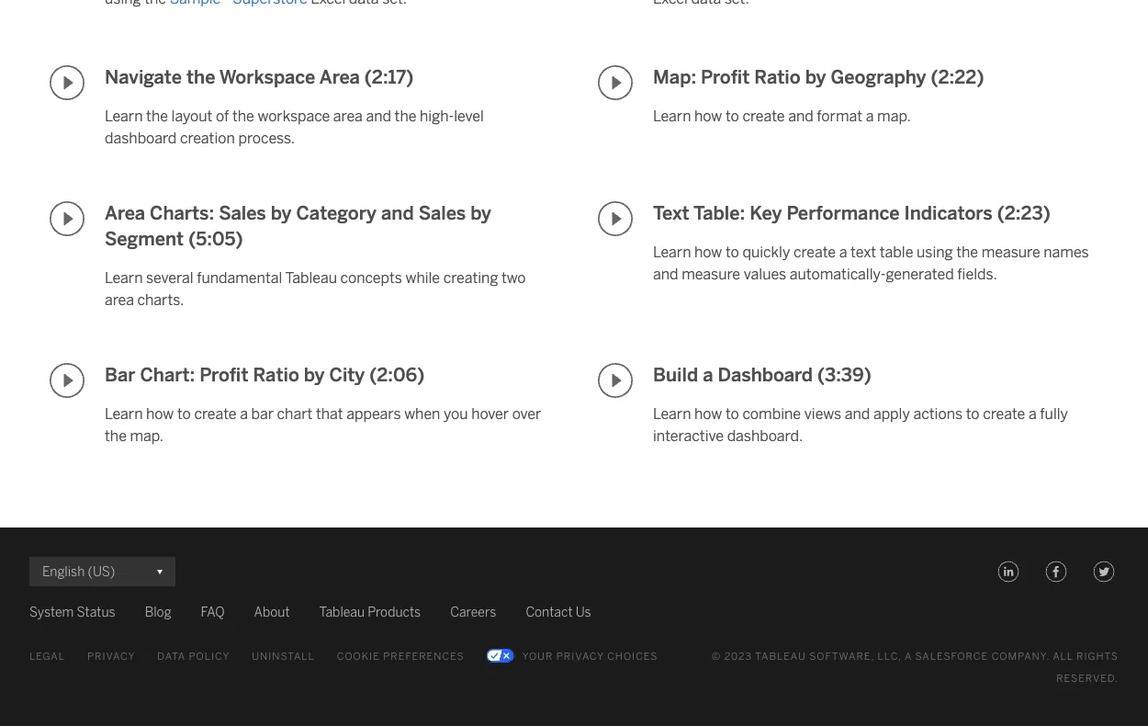 Task type: describe. For each thing, give the bounding box(es) containing it.
data policy link
[[157, 645, 230, 667]]

category
[[296, 202, 377, 224]]

1 horizontal spatial ratio
[[755, 66, 801, 88]]

how for profit
[[695, 107, 723, 124]]

1 horizontal spatial measure
[[982, 243, 1041, 260]]

charts:
[[150, 202, 214, 224]]

about link
[[254, 601, 290, 623]]

system
[[29, 604, 74, 619]]

that
[[316, 405, 343, 422]]

1 horizontal spatial area
[[320, 66, 360, 88]]

to for profit
[[726, 107, 740, 124]]

blog link
[[145, 601, 171, 623]]

a inside © 2023 tableau software, llc, a salesforce company. all rights reserved.
[[905, 650, 913, 662]]

names
[[1044, 243, 1090, 260]]

©
[[712, 650, 722, 662]]

your privacy choices
[[523, 650, 658, 662]]

(2:17)
[[365, 66, 414, 88]]

1 vertical spatial measure
[[682, 265, 741, 282]]

a right build
[[703, 364, 714, 386]]

system status
[[29, 604, 115, 619]]

(5:05)
[[189, 228, 243, 250]]

workspace
[[258, 107, 330, 124]]

two
[[502, 269, 526, 286]]

tableau inside © 2023 tableau software, llc, a salesforce company. all rights reserved.
[[756, 650, 807, 662]]

the up dashboard
[[146, 107, 168, 124]]

city
[[330, 364, 365, 386]]

by left city
[[304, 364, 325, 386]]

bar
[[251, 405, 274, 422]]

fields.
[[958, 265, 998, 282]]

2 privacy from the left
[[557, 650, 604, 662]]

hover
[[472, 405, 509, 422]]

text
[[851, 243, 877, 260]]

geography
[[831, 66, 927, 88]]

automatically-
[[790, 265, 886, 282]]

by up format at the right top
[[806, 66, 827, 88]]

over
[[513, 405, 542, 422]]

workspace
[[220, 66, 316, 88]]

reserved.
[[1057, 672, 1119, 684]]

legal
[[29, 650, 65, 662]]

1 vertical spatial ratio
[[253, 364, 299, 386]]

learn for text table: key performance indicators (2:23)
[[653, 243, 692, 260]]

when
[[405, 405, 441, 422]]

the left high-
[[395, 107, 417, 124]]

create down map: profit ratio by geography (2:22)
[[743, 107, 785, 124]]

your privacy choices link
[[487, 645, 658, 667]]

map: profit ratio by geography (2:22)
[[653, 66, 985, 88]]

table
[[880, 243, 914, 260]]

you
[[444, 405, 468, 422]]

creation
[[180, 129, 235, 146]]

learn how to create a bar chart that appears when you hover over the map.
[[105, 405, 542, 444]]

blog
[[145, 604, 171, 619]]

level
[[454, 107, 484, 124]]

contact us
[[526, 604, 592, 619]]

fundamental
[[197, 269, 282, 286]]

faq link
[[201, 601, 225, 623]]

cookie preferences button
[[337, 645, 465, 667]]

and inside learn the layout of the workspace area and the high-level dashboard creation process.
[[366, 107, 391, 124]]

charts.
[[137, 291, 184, 308]]

careers link
[[450, 601, 497, 623]]

policy
[[189, 650, 230, 662]]

about
[[254, 604, 290, 619]]

tableau products link
[[319, 601, 421, 623]]

high-
[[420, 107, 454, 124]]

build
[[653, 364, 699, 386]]

all
[[1053, 650, 1074, 662]]

© 2023 tableau software, llc, a salesforce company. all rights reserved.
[[712, 650, 1119, 684]]

quickly
[[743, 243, 791, 260]]

dashboard.
[[728, 427, 803, 444]]

interactive
[[653, 427, 724, 444]]

a right format at the right top
[[866, 107, 874, 124]]

contact us link
[[526, 601, 592, 623]]

rights
[[1077, 650, 1119, 662]]

data policy
[[157, 650, 230, 662]]

products
[[368, 604, 421, 619]]

learn how to quickly create a text table using the measure names and measure values automatically-generated fields.
[[653, 243, 1090, 282]]

segment
[[105, 228, 184, 250]]

salesforce
[[916, 650, 989, 662]]

fully
[[1041, 405, 1069, 422]]

choices
[[608, 650, 658, 662]]

contact
[[526, 604, 573, 619]]

appears
[[347, 405, 401, 422]]

of
[[216, 107, 229, 124]]

build a dashboard (3:39)
[[653, 364, 872, 386]]

the up layout
[[187, 66, 215, 88]]

and inside area charts: sales by category and sales by segment (5:05)
[[381, 202, 414, 224]]

map:
[[653, 66, 697, 88]]

generated
[[886, 265, 955, 282]]

dashboard
[[718, 364, 813, 386]]

chart
[[277, 405, 313, 422]]

1 horizontal spatial profit
[[701, 66, 750, 88]]

learn for map: profit ratio by geography (2:22)
[[653, 107, 692, 124]]

privacy link
[[87, 645, 135, 667]]

how for chart:
[[146, 405, 174, 422]]

uninstall link
[[252, 645, 315, 667]]

2023
[[725, 650, 753, 662]]

tableau inside the learn several fundamental tableau concepts while creating two area charts.
[[285, 269, 337, 286]]

navigate
[[105, 66, 182, 88]]

status
[[77, 604, 115, 619]]

and inside the learn how to combine views and apply actions to create a fully interactive dashboard.
[[845, 405, 871, 422]]

text table: key performance indicators (2:23)
[[653, 202, 1051, 224]]



Task type: vqa. For each thing, say whether or not it's contained in the screenshot.
HOW for a
yes



Task type: locate. For each thing, give the bounding box(es) containing it.
sales up (5:05) on the left top of page
[[219, 202, 266, 224]]

and down (2:17)
[[366, 107, 391, 124]]

profit right map:
[[701, 66, 750, 88]]

to for a
[[726, 405, 740, 422]]

tableau
[[285, 269, 337, 286], [319, 604, 365, 619], [756, 650, 807, 662]]

to inside learn how to quickly create a text table using the measure names and measure values automatically-generated fields.
[[726, 243, 740, 260]]

company.
[[992, 650, 1051, 662]]

a right llc,
[[905, 650, 913, 662]]

area left the charts.
[[105, 291, 134, 308]]

learn for navigate the workspace area (2:17)
[[105, 107, 143, 124]]

privacy right the your at bottom left
[[557, 650, 604, 662]]

learn inside learn the layout of the workspace area and the high-level dashboard creation process.
[[105, 107, 143, 124]]

the inside learn how to quickly create a text table using the measure names and measure values automatically-generated fields.
[[957, 243, 979, 260]]

learn
[[105, 107, 143, 124], [653, 107, 692, 124], [653, 243, 692, 260], [105, 269, 143, 286], [105, 405, 143, 422], [653, 405, 692, 422]]

and inside learn how to quickly create a text table using the measure names and measure values automatically-generated fields.
[[653, 265, 679, 282]]

ratio
[[755, 66, 801, 88], [253, 364, 299, 386]]

format
[[817, 107, 863, 124]]

area
[[333, 107, 363, 124], [105, 291, 134, 308]]

0 horizontal spatial measure
[[682, 265, 741, 282]]

0 horizontal spatial area
[[105, 202, 145, 224]]

0 horizontal spatial profit
[[200, 364, 249, 386]]

learn for area charts: sales by category and sales by segment (5:05)
[[105, 269, 143, 286]]

(us)
[[88, 564, 115, 579]]

0 vertical spatial area
[[320, 66, 360, 88]]

create up automatically-
[[794, 243, 836, 260]]

play video image for text
[[598, 201, 633, 236]]

and left apply
[[845, 405, 871, 422]]

table:
[[694, 202, 746, 224]]

selected language element
[[42, 557, 163, 586]]

to for table:
[[726, 243, 740, 260]]

0 horizontal spatial area
[[105, 291, 134, 308]]

profit
[[701, 66, 750, 88], [200, 364, 249, 386]]

create inside the learn how to combine views and apply actions to create a fully interactive dashboard.
[[984, 405, 1026, 422]]

how inside the learn how to combine views and apply actions to create a fully interactive dashboard.
[[695, 405, 723, 422]]

0 horizontal spatial play video image
[[50, 65, 85, 100]]

apply
[[874, 405, 911, 422]]

play video image for map:
[[598, 65, 633, 100]]

the up fields.
[[957, 243, 979, 260]]

0 horizontal spatial map.
[[130, 427, 164, 444]]

0 horizontal spatial sales
[[219, 202, 266, 224]]

faq
[[201, 604, 225, 619]]

learn the layout of the workspace area and the high-level dashboard creation process.
[[105, 107, 484, 146]]

play video image left bar
[[50, 363, 85, 398]]

cookie preferences
[[337, 650, 465, 662]]

how up interactive
[[695, 405, 723, 422]]

using
[[917, 243, 954, 260]]

how inside learn how to quickly create a text table using the measure names and measure values automatically-generated fields.
[[695, 243, 723, 260]]

learn up the charts.
[[105, 269, 143, 286]]

how for table:
[[695, 243, 723, 260]]

tableau down area charts: sales by category and sales by segment (5:05)
[[285, 269, 337, 286]]

sales up while
[[419, 202, 466, 224]]

several
[[146, 269, 193, 286]]

and left format at the right top
[[789, 107, 814, 124]]

process.
[[238, 129, 295, 146]]

and down text
[[653, 265, 679, 282]]

learn inside learn how to quickly create a text table using the measure names and measure values automatically-generated fields.
[[653, 243, 692, 260]]

learn down bar
[[105, 405, 143, 422]]

by left the category
[[271, 202, 292, 224]]

0 vertical spatial profit
[[701, 66, 750, 88]]

learn inside the learn several fundamental tableau concepts while creating two area charts.
[[105, 269, 143, 286]]

learn for bar chart: profit ratio by city (2:06)
[[105, 405, 143, 422]]

area inside area charts: sales by category and sales by segment (5:05)
[[105, 202, 145, 224]]

legal link
[[29, 645, 65, 667]]

software,
[[810, 650, 875, 662]]

(2:06)
[[370, 364, 425, 386]]

data
[[157, 650, 186, 662]]

2 vertical spatial tableau
[[756, 650, 807, 662]]

llc,
[[878, 650, 902, 662]]

english (us)
[[42, 564, 115, 579]]

play video image
[[598, 65, 633, 100], [50, 201, 85, 236], [598, 201, 633, 236], [50, 363, 85, 398]]

a left bar
[[240, 405, 248, 422]]

privacy down status
[[87, 650, 135, 662]]

1 sales from the left
[[219, 202, 266, 224]]

how down table:
[[695, 243, 723, 260]]

0 vertical spatial tableau
[[285, 269, 337, 286]]

learn inside the learn how to combine views and apply actions to create a fully interactive dashboard.
[[653, 405, 692, 422]]

tableau inside tableau products link
[[319, 604, 365, 619]]

indicators
[[905, 202, 993, 224]]

map.
[[878, 107, 911, 124], [130, 427, 164, 444]]

how inside learn how to create a bar chart that appears when you hover over the map.
[[146, 405, 174, 422]]

1 vertical spatial map.
[[130, 427, 164, 444]]

learn inside learn how to create a bar chart that appears when you hover over the map.
[[105, 405, 143, 422]]

cookie
[[337, 650, 380, 662]]

a inside learn how to quickly create a text table using the measure names and measure values automatically-generated fields.
[[840, 243, 848, 260]]

play video image for build
[[598, 363, 633, 398]]

area right workspace
[[333, 107, 363, 124]]

learn for build a dashboard (3:39)
[[653, 405, 692, 422]]

0 horizontal spatial ratio
[[253, 364, 299, 386]]

dashboard
[[105, 129, 177, 146]]

by up creating
[[471, 202, 492, 224]]

the down bar
[[105, 427, 127, 444]]

tableau products
[[319, 604, 421, 619]]

0 vertical spatial play video image
[[50, 65, 85, 100]]

a left text
[[840, 243, 848, 260]]

learn down text
[[653, 243, 692, 260]]

1 horizontal spatial area
[[333, 107, 363, 124]]

preferences
[[384, 650, 465, 662]]

concepts
[[341, 269, 402, 286]]

bar chart: profit ratio by city (2:06)
[[105, 364, 425, 386]]

create inside learn how to quickly create a text table using the measure names and measure values automatically-generated fields.
[[794, 243, 836, 260]]

create left fully
[[984, 405, 1026, 422]]

0 vertical spatial ratio
[[755, 66, 801, 88]]

learn up dashboard
[[105, 107, 143, 124]]

a inside the learn how to combine views and apply actions to create a fully interactive dashboard.
[[1029, 405, 1037, 422]]

learn several fundamental tableau concepts while creating two area charts.
[[105, 269, 526, 308]]

1 horizontal spatial play video image
[[598, 363, 633, 398]]

map. down geography
[[878, 107, 911, 124]]

how for a
[[695, 405, 723, 422]]

and
[[366, 107, 391, 124], [789, 107, 814, 124], [381, 202, 414, 224], [653, 265, 679, 282], [845, 405, 871, 422]]

create left bar
[[194, 405, 237, 422]]

the
[[187, 66, 215, 88], [146, 107, 168, 124], [232, 107, 254, 124], [395, 107, 417, 124], [957, 243, 979, 260], [105, 427, 127, 444]]

map. inside learn how to create a bar chart that appears when you hover over the map.
[[130, 427, 164, 444]]

area up segment
[[105, 202, 145, 224]]

ratio up bar
[[253, 364, 299, 386]]

and right the category
[[381, 202, 414, 224]]

play video image
[[50, 65, 85, 100], [598, 363, 633, 398]]

area inside the learn several fundamental tableau concepts while creating two area charts.
[[105, 291, 134, 308]]

profit right 'chart:'
[[200, 364, 249, 386]]

measure up fields.
[[982, 243, 1041, 260]]

text
[[653, 202, 690, 224]]

while
[[406, 269, 440, 286]]

1 vertical spatial area
[[105, 202, 145, 224]]

0 vertical spatial map.
[[878, 107, 911, 124]]

us
[[576, 604, 592, 619]]

the right of
[[232, 107, 254, 124]]

1 privacy from the left
[[87, 650, 135, 662]]

actions
[[914, 405, 963, 422]]

play video image left text
[[598, 201, 633, 236]]

the inside learn how to create a bar chart that appears when you hover over the map.
[[105, 427, 127, 444]]

learn up interactive
[[653, 405, 692, 422]]

chart:
[[140, 364, 195, 386]]

how down map:
[[695, 107, 723, 124]]

learn how to create and format a map.
[[653, 107, 911, 124]]

1 vertical spatial area
[[105, 291, 134, 308]]

learn how to combine views and apply actions to create a fully interactive dashboard.
[[653, 405, 1069, 444]]

1 horizontal spatial sales
[[419, 202, 466, 224]]

create inside learn how to create a bar chart that appears when you hover over the map.
[[194, 405, 237, 422]]

play video image left build
[[598, 363, 633, 398]]

play video image left map:
[[598, 65, 633, 100]]

map. down 'chart:'
[[130, 427, 164, 444]]

play video image for bar
[[50, 363, 85, 398]]

performance
[[787, 202, 900, 224]]

tableau right 2023
[[756, 650, 807, 662]]

how down 'chart:'
[[146, 405, 174, 422]]

learn down map:
[[653, 107, 692, 124]]

1 horizontal spatial privacy
[[557, 650, 604, 662]]

play video image for area
[[50, 201, 85, 236]]

to for chart:
[[177, 405, 191, 422]]

0 vertical spatial area
[[333, 107, 363, 124]]

(3:39)
[[818, 364, 872, 386]]

0 horizontal spatial privacy
[[87, 650, 135, 662]]

key
[[750, 202, 783, 224]]

system status link
[[29, 601, 115, 623]]

area left (2:17)
[[320, 66, 360, 88]]

careers
[[450, 604, 497, 619]]

0 vertical spatial measure
[[982, 243, 1041, 260]]

views
[[805, 405, 842, 422]]

sales
[[219, 202, 266, 224], [419, 202, 466, 224]]

2 sales from the left
[[419, 202, 466, 224]]

uninstall
[[252, 650, 315, 662]]

combine
[[743, 405, 801, 422]]

a left fully
[[1029, 405, 1037, 422]]

to inside learn how to create a bar chart that appears when you hover over the map.
[[177, 405, 191, 422]]

play video image left navigate
[[50, 65, 85, 100]]

tableau up cookie at the bottom left of page
[[319, 604, 365, 619]]

play video image left segment
[[50, 201, 85, 236]]

ratio up learn how to create and format a map.
[[755, 66, 801, 88]]

a inside learn how to create a bar chart that appears when you hover over the map.
[[240, 405, 248, 422]]

privacy
[[87, 650, 135, 662], [557, 650, 604, 662]]

measure left the values
[[682, 265, 741, 282]]

area charts: sales by category and sales by segment (5:05)
[[105, 202, 492, 250]]

1 vertical spatial tableau
[[319, 604, 365, 619]]

values
[[744, 265, 787, 282]]

a
[[866, 107, 874, 124], [840, 243, 848, 260], [703, 364, 714, 386], [240, 405, 248, 422], [1029, 405, 1037, 422], [905, 650, 913, 662]]

to
[[726, 107, 740, 124], [726, 243, 740, 260], [177, 405, 191, 422], [726, 405, 740, 422], [967, 405, 980, 422]]

area inside learn the layout of the workspace area and the high-level dashboard creation process.
[[333, 107, 363, 124]]

1 vertical spatial profit
[[200, 364, 249, 386]]

play video image for navigate
[[50, 65, 85, 100]]

english
[[42, 564, 85, 579]]

(2:23)
[[998, 202, 1051, 224]]

1 horizontal spatial map.
[[878, 107, 911, 124]]

1 vertical spatial play video image
[[598, 363, 633, 398]]

navigate the workspace area (2:17)
[[105, 66, 414, 88]]



